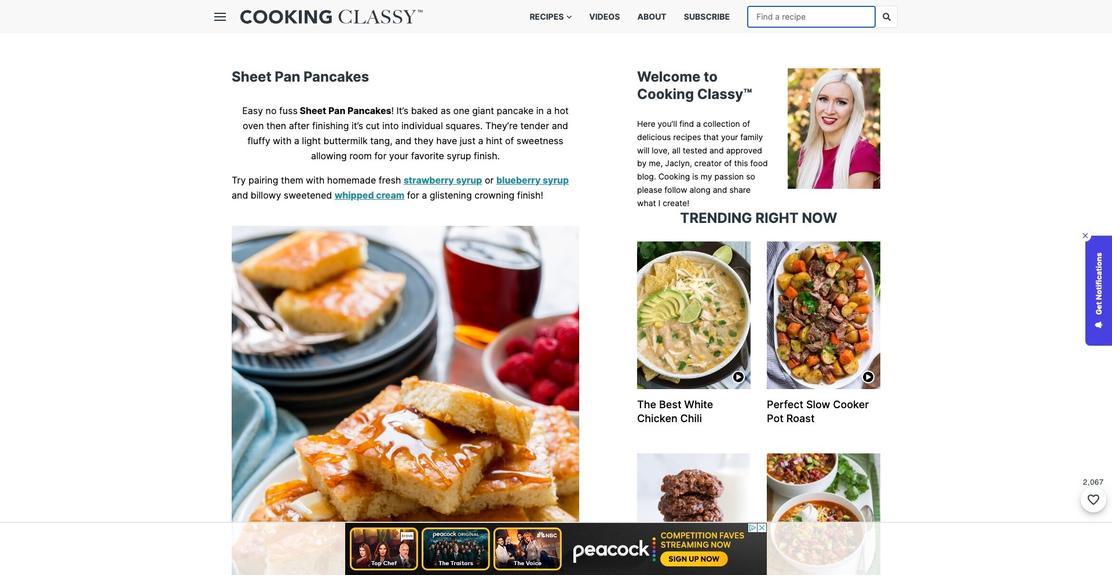 Task type: locate. For each thing, give the bounding box(es) containing it.
stack of sheet pan pancakes with butter and syrup. image
[[232, 226, 580, 576]]

two servings of taco soup in white bowls over a white platter. image
[[767, 454, 881, 576]]

jaclyn bell image
[[788, 68, 881, 189]]

whi image
[[638, 242, 751, 390]]

Find a recipe text field
[[748, 6, 876, 27]]



Task type: describe. For each thing, give the bounding box(es) containing it.
slow cooker pot roast with potatoes and carrots on a white oval serving platter set over marble. image
[[767, 242, 881, 390]]

no bake cookies image
[[638, 454, 751, 576]]

cooking classy image
[[241, 10, 423, 24]]

advertisement element
[[345, 523, 767, 576]]



Task type: vqa. For each thing, say whether or not it's contained in the screenshot.
Cooking Classy image
yes



